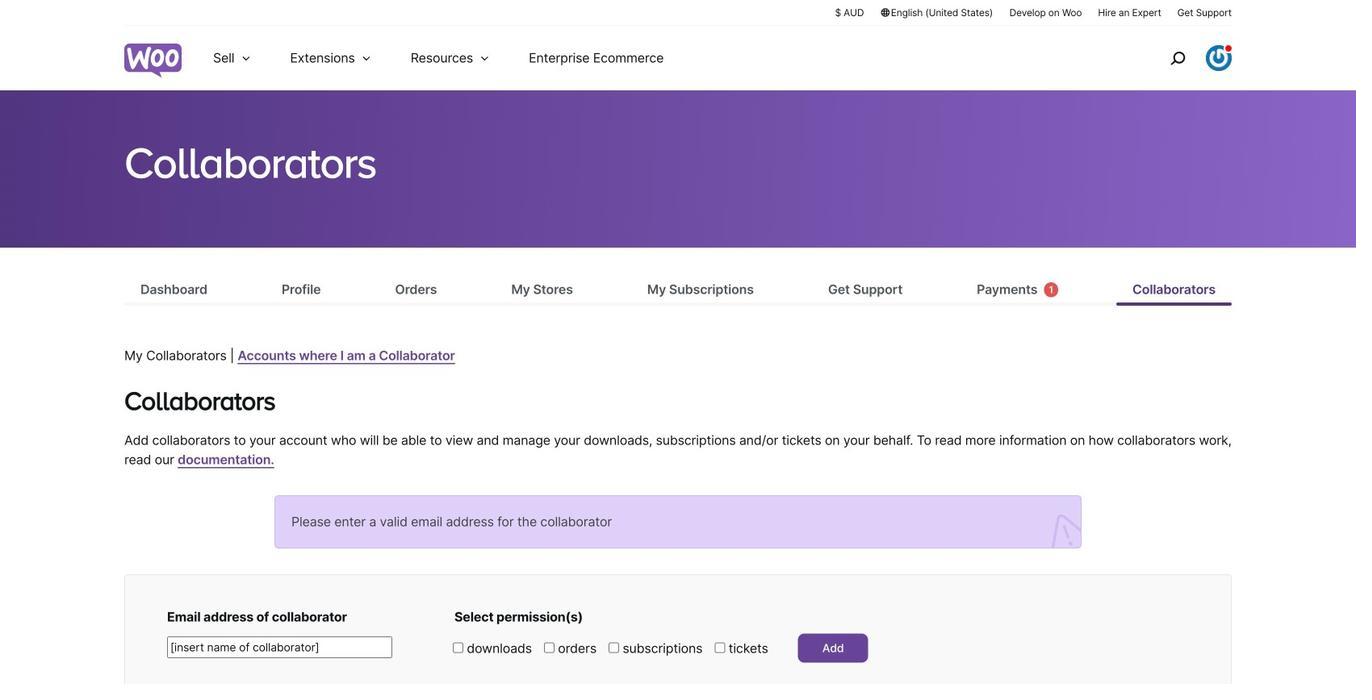 Task type: locate. For each thing, give the bounding box(es) containing it.
search image
[[1165, 45, 1191, 71]]

service navigation menu element
[[1136, 32, 1232, 84]]

None checkbox
[[453, 643, 463, 654], [544, 643, 555, 654], [609, 643, 619, 654], [715, 643, 725, 654], [453, 643, 463, 654], [544, 643, 555, 654], [609, 643, 619, 654], [715, 643, 725, 654]]



Task type: vqa. For each thing, say whether or not it's contained in the screenshot.
open account menu image
yes



Task type: describe. For each thing, give the bounding box(es) containing it.
open account menu image
[[1206, 45, 1232, 71]]



